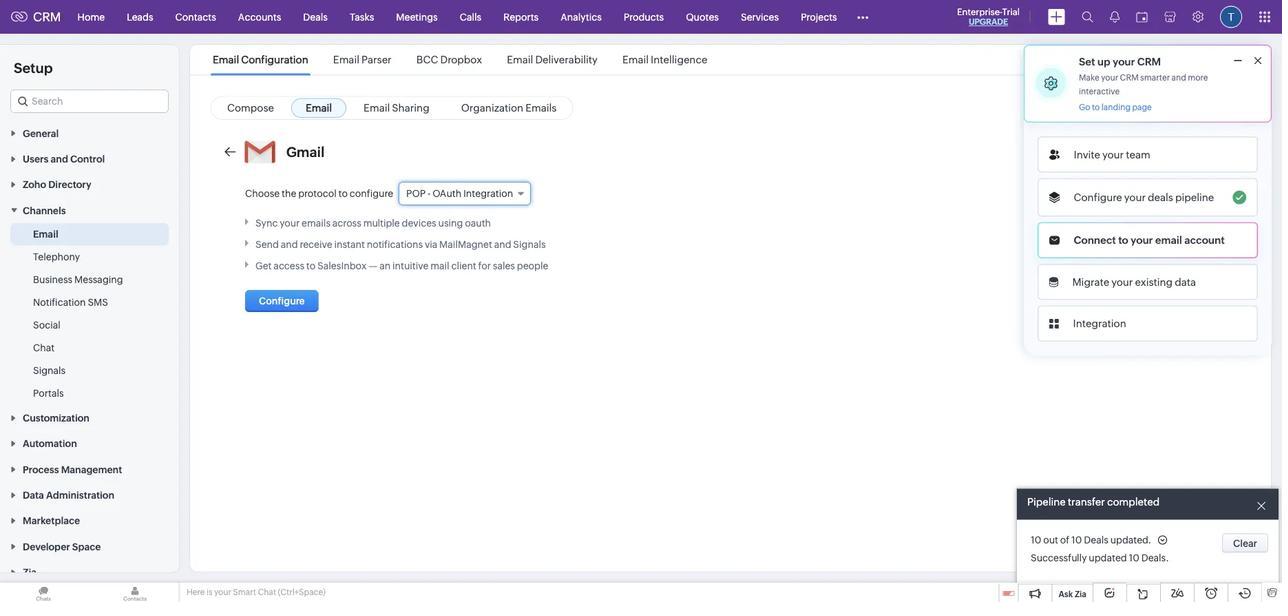 Task type: vqa. For each thing, say whether or not it's contained in the screenshot.
"456"
no



Task type: locate. For each thing, give the bounding box(es) containing it.
integration down migrate at the right top
[[1074, 318, 1127, 330]]

control
[[70, 153, 105, 164]]

bcc
[[417, 54, 438, 66]]

email link down channels
[[33, 227, 58, 241]]

clear
[[1234, 538, 1258, 549]]

deals left tasks link
[[303, 11, 328, 22]]

0 horizontal spatial chat
[[33, 342, 55, 353]]

landing
[[1102, 103, 1131, 112]]

Other Modules field
[[849, 6, 878, 28]]

1 vertical spatial signals
[[33, 365, 66, 376]]

chat link
[[33, 341, 55, 354]]

to right connect at the top right
[[1119, 234, 1129, 246]]

pipeline transfer completed
[[1028, 496, 1160, 508]]

successfully updated 10 deals.
[[1031, 552, 1170, 563]]

email down the reports in the top left of the page
[[507, 54, 533, 66]]

home
[[78, 11, 105, 22]]

users and control
[[23, 153, 105, 164]]

email left sharing on the left
[[364, 102, 390, 114]]

email for topmost email link
[[306, 102, 332, 114]]

profile image
[[1221, 6, 1243, 28]]

signals image
[[1110, 11, 1120, 23]]

zia right ask
[[1075, 590, 1087, 599]]

out
[[1044, 535, 1059, 546]]

invite
[[1074, 148, 1101, 161]]

0 horizontal spatial email link
[[33, 227, 58, 241]]

management
[[61, 464, 122, 475]]

1 horizontal spatial email link
[[291, 98, 347, 118]]

deals up successfully updated 10 deals.
[[1084, 535, 1109, 546]]

configure inside button
[[259, 296, 305, 307]]

email configuration link
[[211, 54, 311, 66]]

bcc dropbox link
[[415, 54, 484, 66]]

email left configuration
[[213, 54, 239, 66]]

email intelligence link
[[621, 54, 710, 66]]

users and control button
[[0, 146, 179, 171]]

set up your crm make your crm smarter and more interactive go to landing page
[[1079, 55, 1209, 112]]

email for email deliverability
[[507, 54, 533, 66]]

1 vertical spatial zia
[[1075, 590, 1087, 599]]

configure for configure
[[259, 296, 305, 307]]

parser
[[362, 54, 392, 66]]

page
[[1133, 103, 1152, 112]]

portals
[[33, 387, 64, 398]]

projects
[[801, 11, 837, 22]]

across
[[333, 217, 362, 228]]

and right users
[[51, 153, 68, 164]]

1 vertical spatial configure
[[259, 296, 305, 307]]

to right go on the right of page
[[1092, 103, 1100, 112]]

your right is
[[214, 588, 231, 597]]

marketplace
[[23, 515, 80, 526]]

gmail
[[286, 144, 325, 160]]

enterprise-
[[958, 7, 1003, 17]]

developer
[[23, 541, 70, 552]]

email left intelligence
[[623, 54, 649, 66]]

contacts image
[[92, 583, 178, 602]]

email up gmail
[[306, 102, 332, 114]]

0 vertical spatial deals
[[303, 11, 328, 22]]

1 horizontal spatial zia
[[1075, 590, 1087, 599]]

configure down access
[[259, 296, 305, 307]]

0 horizontal spatial zia
[[23, 567, 36, 578]]

0 horizontal spatial deals
[[303, 11, 328, 22]]

0 vertical spatial integration
[[464, 188, 513, 199]]

to right protocol
[[339, 188, 348, 199]]

email link up gmail
[[291, 98, 347, 118]]

organization emails
[[461, 102, 557, 114]]

updated.
[[1111, 535, 1152, 546]]

email sharing
[[364, 102, 430, 114]]

crm left smarter on the right of the page
[[1121, 73, 1139, 82]]

your left team
[[1103, 148, 1124, 161]]

zia up "chats" image
[[23, 567, 36, 578]]

compose
[[227, 102, 274, 114]]

home link
[[67, 0, 116, 33]]

zoho
[[23, 179, 46, 190]]

email for email intelligence
[[623, 54, 649, 66]]

1 vertical spatial integration
[[1074, 318, 1127, 330]]

0 vertical spatial crm
[[33, 10, 61, 24]]

multiple
[[364, 217, 400, 228]]

and left the more
[[1172, 73, 1187, 82]]

tasks link
[[339, 0, 385, 33]]

get access to salesinbox — an intuitive mail client for sales people
[[256, 260, 549, 271]]

organization
[[461, 102, 524, 114]]

1 horizontal spatial integration
[[1074, 318, 1127, 330]]

crm left home link
[[33, 10, 61, 24]]

data
[[1175, 276, 1197, 288]]

0 vertical spatial configure
[[1074, 191, 1123, 203]]

your left email
[[1131, 234, 1154, 246]]

None field
[[10, 90, 169, 113]]

reports link
[[493, 0, 550, 33]]

—
[[369, 260, 378, 271]]

signals element
[[1102, 0, 1128, 34]]

migrate your existing data
[[1073, 276, 1197, 288]]

calendar image
[[1137, 11, 1148, 22]]

signals up people
[[513, 239, 546, 250]]

signals link
[[33, 363, 66, 377]]

0 vertical spatial zia
[[23, 567, 36, 578]]

1 vertical spatial deals
[[1084, 535, 1109, 546]]

chat right smart
[[258, 588, 276, 597]]

configure up connect at the top right
[[1074, 191, 1123, 203]]

customization
[[23, 412, 90, 423]]

pipeline
[[1028, 496, 1066, 508]]

leads
[[127, 11, 153, 22]]

signals inside channels region
[[33, 365, 66, 376]]

automation
[[23, 438, 77, 449]]

chat down social
[[33, 342, 55, 353]]

search image
[[1082, 11, 1094, 23]]

integration
[[464, 188, 513, 199], [1074, 318, 1127, 330]]

email for email sharing
[[364, 102, 390, 114]]

email left parser
[[333, 54, 360, 66]]

list
[[200, 45, 720, 75]]

2 horizontal spatial 10
[[1129, 552, 1140, 563]]

0 horizontal spatial 10
[[1031, 535, 1042, 546]]

10 left out
[[1031, 535, 1042, 546]]

quotes
[[686, 11, 719, 22]]

existing
[[1136, 276, 1173, 288]]

customization button
[[0, 405, 179, 430]]

0 horizontal spatial signals
[[33, 365, 66, 376]]

10 down updated.
[[1129, 552, 1140, 563]]

signals up portals
[[33, 365, 66, 376]]

crm up smarter on the right of the page
[[1138, 55, 1162, 68]]

1 vertical spatial chat
[[258, 588, 276, 597]]

access
[[274, 260, 304, 271]]

Search text field
[[11, 90, 168, 112]]

using
[[438, 217, 463, 228]]

space
[[72, 541, 101, 552]]

10 right of
[[1072, 535, 1082, 546]]

portals link
[[33, 386, 64, 400]]

your left deals
[[1125, 191, 1146, 203]]

pipeline
[[1176, 191, 1215, 203]]

chat
[[33, 342, 55, 353], [258, 588, 276, 597]]

marketplace button
[[0, 507, 179, 533]]

email down channels
[[33, 228, 58, 239]]

0 horizontal spatial configure
[[259, 296, 305, 307]]

go to landing page link
[[1079, 103, 1152, 113]]

smarter
[[1141, 73, 1171, 82]]

completed
[[1108, 496, 1160, 508]]

1 vertical spatial crm
[[1138, 55, 1162, 68]]

notification sms
[[33, 296, 108, 307]]

1 horizontal spatial configure
[[1074, 191, 1123, 203]]

0 vertical spatial chat
[[33, 342, 55, 353]]

email deliverability link
[[505, 54, 600, 66]]

1 horizontal spatial signals
[[513, 239, 546, 250]]

channels region
[[0, 223, 179, 405]]

updated
[[1089, 552, 1127, 563]]

intuitive
[[393, 260, 429, 271]]

telephony link
[[33, 250, 80, 263]]

deliverability
[[536, 54, 598, 66]]

mailmagnet
[[440, 239, 492, 250]]

intelligence
[[651, 54, 708, 66]]

zia
[[23, 567, 36, 578], [1075, 590, 1087, 599]]

administration
[[46, 490, 114, 501]]

0 vertical spatial email link
[[291, 98, 347, 118]]

data
[[23, 490, 44, 501]]

process management
[[23, 464, 122, 475]]

0 vertical spatial signals
[[513, 239, 546, 250]]

0 horizontal spatial integration
[[464, 188, 513, 199]]

enterprise-trial upgrade
[[958, 7, 1020, 27]]

integration inside field
[[464, 188, 513, 199]]

1 vertical spatial email link
[[33, 227, 58, 241]]

team
[[1126, 148, 1151, 161]]

email for email configuration
[[213, 54, 239, 66]]

invite your team
[[1074, 148, 1151, 161]]

integration up oauth
[[464, 188, 513, 199]]



Task type: describe. For each thing, give the bounding box(es) containing it.
general
[[23, 128, 59, 139]]

search element
[[1074, 0, 1102, 34]]

create menu element
[[1040, 0, 1074, 33]]

client
[[452, 260, 477, 271]]

tasks
[[350, 11, 374, 22]]

to right access
[[306, 260, 316, 271]]

upgrade
[[969, 17, 1009, 27]]

social link
[[33, 318, 60, 332]]

channels
[[23, 205, 66, 216]]

send
[[256, 239, 279, 250]]

notification sms link
[[33, 295, 108, 309]]

mail
[[431, 260, 450, 271]]

process management button
[[0, 456, 179, 482]]

list containing email configuration
[[200, 45, 720, 75]]

zia button
[[0, 559, 179, 585]]

10 out of 10 deals updated.
[[1031, 535, 1152, 546]]

your right up
[[1113, 55, 1136, 68]]

data administration
[[23, 490, 114, 501]]

zia inside zia dropdown button
[[23, 567, 36, 578]]

get
[[256, 260, 272, 271]]

business messaging link
[[33, 272, 123, 286]]

protocol
[[298, 188, 337, 199]]

zoho directory button
[[0, 171, 179, 197]]

bcc dropbox
[[417, 54, 482, 66]]

to inside set up your crm make your crm smarter and more interactive go to landing page
[[1092, 103, 1100, 112]]

sharing
[[392, 102, 430, 114]]

developer space
[[23, 541, 101, 552]]

products
[[624, 11, 664, 22]]

email parser link
[[331, 54, 394, 66]]

an
[[380, 260, 391, 271]]

sms
[[88, 296, 108, 307]]

oauth
[[433, 188, 462, 199]]

dropbox
[[440, 54, 482, 66]]

services link
[[730, 0, 790, 33]]

email deliverability
[[507, 54, 598, 66]]

POP - OAuth Integration field
[[399, 182, 531, 205]]

services
[[741, 11, 779, 22]]

and inside set up your crm make your crm smarter and more interactive go to landing page
[[1172, 73, 1187, 82]]

accounts
[[238, 11, 281, 22]]

configure button
[[245, 290, 319, 312]]

migrate
[[1073, 276, 1110, 288]]

2 vertical spatial crm
[[1121, 73, 1139, 82]]

your right 'sync'
[[280, 217, 300, 228]]

people
[[517, 260, 549, 271]]

successfully
[[1031, 552, 1087, 563]]

setup
[[14, 60, 53, 76]]

sync
[[256, 217, 278, 228]]

compose link
[[213, 98, 289, 118]]

transfer
[[1068, 496, 1106, 508]]

email
[[1156, 234, 1183, 246]]

automation button
[[0, 430, 179, 456]]

create menu image
[[1048, 9, 1066, 25]]

products link
[[613, 0, 675, 33]]

deals.
[[1142, 552, 1170, 563]]

ask
[[1059, 590, 1073, 599]]

here
[[187, 588, 205, 597]]

configure your deals pipeline
[[1074, 191, 1215, 203]]

interactive
[[1079, 87, 1120, 96]]

is
[[207, 588, 213, 597]]

channels button
[[0, 197, 179, 223]]

contacts link
[[164, 0, 227, 33]]

email inside channels region
[[33, 228, 58, 239]]

for
[[478, 260, 491, 271]]

email for email parser
[[333, 54, 360, 66]]

contacts
[[175, 11, 216, 22]]

your down up
[[1102, 73, 1119, 82]]

configuration
[[241, 54, 308, 66]]

1 horizontal spatial 10
[[1072, 535, 1082, 546]]

calls link
[[449, 0, 493, 33]]

calls
[[460, 11, 482, 22]]

business
[[33, 274, 72, 285]]

and inside dropdown button
[[51, 153, 68, 164]]

1 horizontal spatial chat
[[258, 588, 276, 597]]

configure for configure your deals pipeline
[[1074, 191, 1123, 203]]

email sharing link
[[349, 98, 444, 118]]

and up "sales" at left top
[[494, 239, 511, 250]]

chat inside channels region
[[33, 342, 55, 353]]

chats image
[[0, 583, 87, 602]]

business messaging
[[33, 274, 123, 285]]

receive
[[300, 239, 332, 250]]

social
[[33, 319, 60, 330]]

(ctrl+space)
[[278, 588, 326, 597]]

profile element
[[1212, 0, 1251, 33]]

configure
[[350, 188, 393, 199]]

via
[[425, 239, 438, 250]]

pop
[[406, 188, 426, 199]]

your right migrate at the right top
[[1112, 276, 1133, 288]]

emails
[[302, 217, 331, 228]]

smart
[[233, 588, 256, 597]]

send and receive instant notifications via mailmagnet and signals
[[256, 239, 546, 250]]

1 horizontal spatial deals
[[1084, 535, 1109, 546]]

quotes link
[[675, 0, 730, 33]]

devices
[[402, 217, 437, 228]]

and up access
[[281, 239, 298, 250]]

meetings link
[[385, 0, 449, 33]]

salesinbox
[[318, 260, 367, 271]]

users
[[23, 153, 49, 164]]

directory
[[48, 179, 91, 190]]

leads link
[[116, 0, 164, 33]]

emails
[[526, 102, 557, 114]]

connect
[[1074, 234, 1117, 246]]

process
[[23, 464, 59, 475]]

the
[[282, 188, 296, 199]]

deals
[[1148, 191, 1174, 203]]



